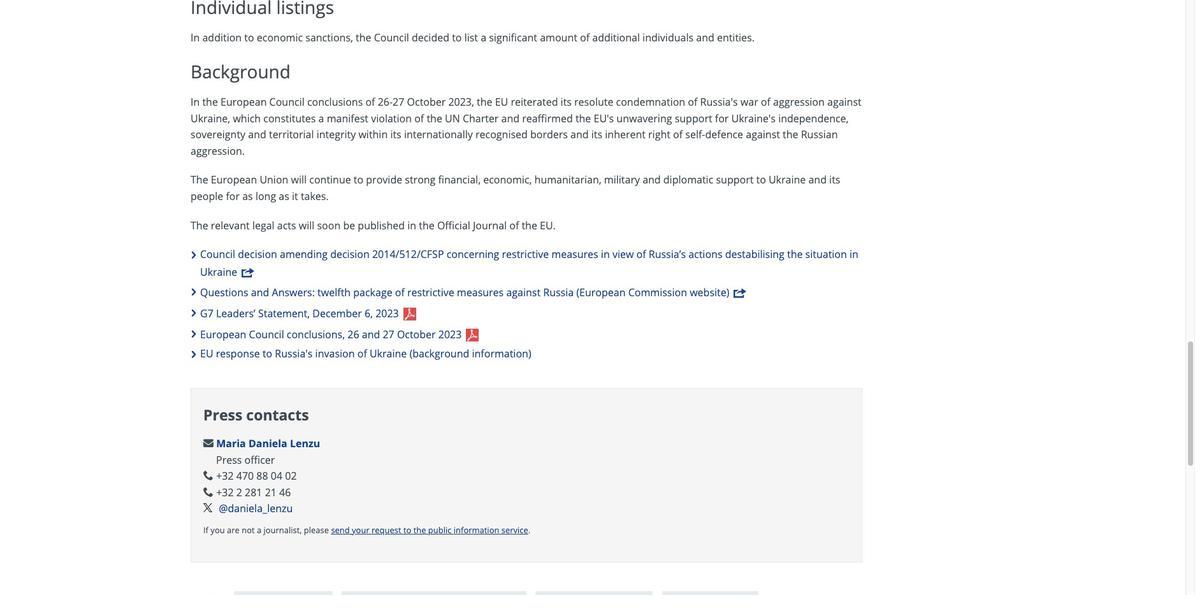 Task type: vqa. For each thing, say whether or not it's contained in the screenshot.
46
yes



Task type: locate. For each thing, give the bounding box(es) containing it.
1 horizontal spatial russia's
[[701, 95, 738, 109]]

press for press officer
[[216, 453, 242, 467]]

0 horizontal spatial restrictive
[[407, 286, 454, 300]]

02
[[285, 469, 297, 484]]

1 vertical spatial ukraine
[[200, 265, 237, 279]]

1 horizontal spatial ukraine
[[370, 347, 407, 361]]

press down maria
[[216, 453, 242, 467]]

1 horizontal spatial decision
[[330, 248, 370, 262]]

ukraine inside the european union will continue to provide strong financial, economic, humanitarian, military and diplomatic support to ukraine and its people for as long as it takes.
[[769, 173, 806, 187]]

0 horizontal spatial russia's
[[275, 347, 313, 361]]

1 vertical spatial press
[[216, 453, 242, 467]]

aggression.
[[191, 144, 245, 158]]

october up un
[[407, 95, 446, 109]]

1 horizontal spatial 2023
[[439, 328, 462, 342]]

and right borders
[[571, 128, 589, 142]]

of down 26
[[358, 347, 367, 361]]

27 inside european council conclusions, 26 and 27 october 2023 eu response to russia's invasion of ukraine (background information)
[[383, 328, 395, 342]]

against down council decision amending decision 2014/512/cfsp concerning restrictive measures in view of russia's actions destabilising the situation in ukraine link
[[507, 286, 541, 300]]

european down leaders'
[[200, 328, 246, 342]]

conclusions,
[[287, 328, 345, 342]]

eu's
[[594, 111, 614, 125]]

to right 'response'
[[263, 347, 272, 361]]

takes.
[[301, 189, 329, 203]]

within
[[359, 128, 388, 142]]

0 vertical spatial for
[[715, 111, 729, 125]]

integrity
[[317, 128, 356, 142]]

amount
[[540, 30, 578, 44]]

measures inside council decision amending decision 2014/512/cfsp concerning restrictive measures in view of russia's actions destabilising the situation in ukraine
[[552, 248, 599, 262]]

territorial
[[269, 128, 314, 142]]

g7 leaders' statement, december 6, 2023 link
[[191, 305, 416, 322]]

0 vertical spatial restrictive
[[502, 248, 549, 262]]

restrictive
[[502, 248, 549, 262], [407, 286, 454, 300]]

restrictive for concerning
[[502, 248, 549, 262]]

un
[[445, 111, 460, 125]]

0 horizontal spatial 2023
[[376, 307, 399, 321]]

2023 inside european council conclusions, 26 and 27 october 2023 eu response to russia's invasion of ukraine (background information)
[[439, 328, 462, 342]]

0 horizontal spatial in
[[408, 218, 416, 233]]

0 vertical spatial eu
[[495, 95, 508, 109]]

0 vertical spatial phone image
[[203, 471, 214, 481]]

1 horizontal spatial restrictive
[[502, 248, 549, 262]]

december
[[313, 307, 362, 321]]

support up self-
[[675, 111, 713, 125]]

the up charter
[[477, 95, 493, 109]]

2 vertical spatial ukraine
[[370, 347, 407, 361]]

1 vertical spatial the
[[191, 218, 208, 233]]

its down the violation
[[390, 128, 402, 142]]

in up ukraine, at top left
[[191, 95, 200, 109]]

1 vertical spatial 27
[[383, 328, 395, 342]]

1 vertical spatial in
[[191, 95, 200, 109]]

1 horizontal spatial eu
[[495, 95, 508, 109]]

2023 up (background
[[439, 328, 462, 342]]

the
[[191, 173, 208, 187], [191, 218, 208, 233]]

of inside european council conclusions, 26 and 27 october 2023 eu response to russia's invasion of ukraine (background information)
[[358, 347, 367, 361]]

against up independence,
[[828, 95, 862, 109]]

its
[[561, 95, 572, 109], [390, 128, 402, 142], [592, 128, 603, 142], [830, 173, 841, 187]]

european council conclusions, 26 and 27 october 2023 link
[[191, 326, 479, 343]]

questions and answers: twelfth package of restrictive measures against russia (european commission website) link
[[191, 284, 747, 302]]

in for published
[[408, 218, 416, 233]]

in inside the in the european council conclusions of 26-27 october 2023, the eu reiterated its resolute condemnation of russia's war of aggression against ukraine, which constitutes a manifest violation of the un charter and reaffirmed the eu's unwavering support for ukraine's independence, sovereignty and territorial integrity within its internationally recognised borders and its inherent right of self-defence against the russian aggression.
[[191, 95, 200, 109]]

individuals
[[643, 30, 694, 44]]

journal
[[473, 218, 507, 233]]

the down people
[[191, 218, 208, 233]]

+32 left 470
[[216, 469, 234, 484]]

council down the statement,
[[249, 328, 284, 342]]

0 horizontal spatial eu
[[200, 347, 213, 361]]

european council conclusions, 26 and 27 october 2023 eu response to russia's invasion of ukraine (background information)
[[200, 328, 532, 361]]

the left eu.
[[522, 218, 537, 233]]

unwavering
[[617, 111, 672, 125]]

envelope image
[[203, 438, 214, 448]]

1 vertical spatial for
[[226, 189, 240, 203]]

for
[[715, 111, 729, 125], [226, 189, 240, 203]]

press up maria
[[203, 405, 243, 425]]

sanctions,
[[306, 30, 353, 44]]

1 the from the top
[[191, 173, 208, 187]]

eu left 'response'
[[200, 347, 213, 361]]

in left view
[[601, 248, 610, 262]]

0 horizontal spatial support
[[675, 111, 713, 125]]

send
[[331, 525, 350, 536]]

russia's
[[649, 248, 686, 262]]

0 horizontal spatial decision
[[238, 248, 277, 262]]

2 +32 from the top
[[216, 486, 234, 500]]

to down 'ukraine's'
[[757, 173, 766, 187]]

the european union will continue to provide strong financial, economic, humanitarian, military and diplomatic support to ukraine and its people for as long as it takes.
[[191, 173, 841, 203]]

0 horizontal spatial against
[[507, 286, 541, 300]]

against down 'ukraine's'
[[746, 128, 780, 142]]

european inside the in the european council conclusions of 26-27 october 2023, the eu reiterated its resolute condemnation of russia's war of aggression against ukraine, which constitutes a manifest violation of the un charter and reaffirmed the eu's unwavering support for ukraine's independence, sovereignty and territorial integrity within its internationally recognised borders and its inherent right of self-defence against the russian aggression.
[[221, 95, 267, 109]]

2023 right 6,
[[376, 307, 399, 321]]

maria
[[216, 437, 246, 451]]

council inside council decision amending decision 2014/512/cfsp concerning restrictive measures in view of russia's actions destabilising the situation in ukraine
[[200, 248, 235, 262]]

ukraine inside european council conclusions, 26 and 27 october 2023 eu response to russia's invasion of ukraine (background information)
[[370, 347, 407, 361]]

phone image
[[203, 471, 214, 481], [203, 487, 214, 497]]

1 in from the top
[[191, 30, 200, 44]]

+32 left 2
[[216, 486, 234, 500]]

destabilising
[[725, 248, 785, 262]]

official
[[437, 218, 470, 233]]

0 vertical spatial 27
[[393, 95, 405, 109]]

restrictive down eu.
[[502, 248, 549, 262]]

statement,
[[258, 307, 310, 321]]

october inside european council conclusions, 26 and 27 october 2023 eu response to russia's invasion of ukraine (background information)
[[397, 328, 436, 342]]

the
[[356, 30, 371, 44], [202, 95, 218, 109], [477, 95, 493, 109], [427, 111, 442, 125], [576, 111, 591, 125], [783, 128, 799, 142], [419, 218, 435, 233], [522, 218, 537, 233], [787, 248, 803, 262], [414, 525, 426, 536]]

2 horizontal spatial ukraine
[[769, 173, 806, 187]]

2 in from the top
[[191, 95, 200, 109]]

decision down be
[[330, 248, 370, 262]]

0 vertical spatial october
[[407, 95, 446, 109]]

1 horizontal spatial measures
[[552, 248, 599, 262]]

addition
[[202, 30, 242, 44]]

@daniela_lenzu
[[219, 502, 293, 516]]

of right view
[[637, 248, 646, 262]]

ukraine
[[769, 173, 806, 187], [200, 265, 237, 279], [370, 347, 407, 361]]

request
[[372, 525, 401, 536]]

financial,
[[438, 173, 481, 187]]

public
[[428, 525, 452, 536]]

support right diplomatic
[[716, 173, 754, 187]]

council
[[374, 30, 409, 44], [269, 95, 305, 109], [200, 248, 235, 262], [249, 328, 284, 342]]

eu up charter
[[495, 95, 508, 109]]

1 vertical spatial 2023
[[439, 328, 462, 342]]

phone image down 'envelope' image
[[203, 471, 214, 481]]

1 vertical spatial support
[[716, 173, 754, 187]]

phone image left 2
[[203, 487, 214, 497]]

2 decision from the left
[[330, 248, 370, 262]]

the inside council decision amending decision 2014/512/cfsp concerning restrictive measures in view of russia's actions destabilising the situation in ukraine
[[787, 248, 803, 262]]

a right not on the left bottom of the page
[[257, 525, 262, 536]]

27 up the violation
[[393, 95, 405, 109]]

0 vertical spatial european
[[221, 95, 267, 109]]

.
[[528, 525, 531, 536]]

1 vertical spatial european
[[211, 173, 257, 187]]

1 +32 from the top
[[216, 469, 234, 484]]

of up internationally
[[415, 111, 424, 125]]

0 vertical spatial a
[[481, 30, 487, 44]]

1 vertical spatial will
[[299, 218, 315, 233]]

decision down legal
[[238, 248, 277, 262]]

27 up eu response to russia's invasion of ukraine (background information) link
[[383, 328, 395, 342]]

and left entities.
[[696, 30, 715, 44]]

will inside the european union will continue to provide strong financial, economic, humanitarian, military and diplomatic support to ukraine and its people for as long as it takes.
[[291, 173, 307, 187]]

and right 26
[[362, 328, 380, 342]]

the left situation
[[787, 248, 803, 262]]

0 horizontal spatial for
[[226, 189, 240, 203]]

restrictive down "2014/512/cfsp"
[[407, 286, 454, 300]]

2 phone image from the top
[[203, 487, 214, 497]]

decision
[[238, 248, 277, 262], [330, 248, 370, 262]]

russia's inside the in the european council conclusions of 26-27 october 2023, the eu reiterated its resolute condemnation of russia's war of aggression against ukraine, which constitutes a manifest violation of the un charter and reaffirmed the eu's unwavering support for ukraine's independence, sovereignty and territorial integrity within its internationally recognised borders and its inherent right of self-defence against the russian aggression.
[[701, 95, 738, 109]]

(european
[[577, 286, 626, 300]]

reiterated
[[511, 95, 558, 109]]

october inside the in the european council conclusions of 26-27 october 2023, the eu reiterated its resolute condemnation of russia's war of aggression against ukraine, which constitutes a manifest violation of the un charter and reaffirmed the eu's unwavering support for ukraine's independence, sovereignty and territorial integrity within its internationally recognised borders and its inherent right of self-defence against the russian aggression.
[[407, 95, 446, 109]]

october
[[407, 95, 446, 109], [397, 328, 436, 342]]

to left provide
[[354, 173, 364, 187]]

of inside council decision amending decision 2014/512/cfsp concerning restrictive measures in view of russia's actions destabilising the situation in ukraine
[[637, 248, 646, 262]]

+32 for 2
[[216, 486, 234, 500]]

1 vertical spatial measures
[[457, 286, 504, 300]]

the up internationally
[[427, 111, 442, 125]]

to
[[244, 30, 254, 44], [452, 30, 462, 44], [354, 173, 364, 187], [757, 173, 766, 187], [263, 347, 272, 361], [404, 525, 411, 536]]

to left the list
[[452, 30, 462, 44]]

european up people
[[211, 173, 257, 187]]

council up constitutes
[[269, 95, 305, 109]]

0 vertical spatial ukraine
[[769, 173, 806, 187]]

humanitarian,
[[535, 173, 602, 187]]

restrictive inside council decision amending decision 2014/512/cfsp concerning restrictive measures in view of russia's actions destabilising the situation in ukraine
[[502, 248, 549, 262]]

information
[[454, 525, 500, 536]]

a down the conclusions at left top
[[319, 111, 324, 125]]

2023
[[376, 307, 399, 321], [439, 328, 462, 342]]

war
[[741, 95, 759, 109]]

relevant
[[211, 218, 250, 233]]

0 vertical spatial +32
[[216, 469, 234, 484]]

the inside the european union will continue to provide strong financial, economic, humanitarian, military and diplomatic support to ukraine and its people for as long as it takes.
[[191, 173, 208, 187]]

0 vertical spatial in
[[191, 30, 200, 44]]

press
[[203, 405, 243, 425], [216, 453, 242, 467]]

2 horizontal spatial against
[[828, 95, 862, 109]]

october up (background
[[397, 328, 436, 342]]

council decision amending decision 2014/512/cfsp concerning restrictive measures in view of russia's actions destabilising the situation in ukraine
[[200, 248, 859, 279]]

0 horizontal spatial ukraine
[[200, 265, 237, 279]]

1 horizontal spatial against
[[746, 128, 780, 142]]

european inside european council conclusions, 26 and 27 october 2023 eu response to russia's invasion of ukraine (background information)
[[200, 328, 246, 342]]

as left it
[[279, 189, 289, 203]]

1 phone image from the top
[[203, 471, 214, 481]]

0 horizontal spatial as
[[242, 189, 253, 203]]

27 inside the in the european council conclusions of 26-27 october 2023, the eu reiterated its resolute condemnation of russia's war of aggression against ukraine, which constitutes a manifest violation of the un charter and reaffirmed the eu's unwavering support for ukraine's independence, sovereignty and territorial integrity within its internationally recognised borders and its inherent right of self-defence against the russian aggression.
[[393, 95, 405, 109]]

2 horizontal spatial a
[[481, 30, 487, 44]]

0 vertical spatial measures
[[552, 248, 599, 262]]

measures down concerning
[[457, 286, 504, 300]]

1 vertical spatial restrictive
[[407, 286, 454, 300]]

will right the acts
[[299, 218, 315, 233]]

1 vertical spatial phone image
[[203, 487, 214, 497]]

of left self-
[[673, 128, 683, 142]]

in for in the european council conclusions of 26-27 october 2023, the eu reiterated its resolute condemnation of russia's war of aggression against ukraine, which constitutes a manifest violation of the un charter and reaffirmed the eu's unwavering support for ukraine's independence, sovereignty and territorial integrity within its internationally recognised borders and its inherent right of self-defence against the russian aggression.
[[191, 95, 200, 109]]

information)
[[472, 347, 532, 361]]

measures down eu.
[[552, 248, 599, 262]]

1 horizontal spatial as
[[279, 189, 289, 203]]

press officer
[[216, 453, 275, 467]]

in left addition
[[191, 30, 200, 44]]

21
[[265, 486, 277, 500]]

russia's
[[701, 95, 738, 109], [275, 347, 313, 361]]

soon
[[317, 218, 341, 233]]

1 vertical spatial a
[[319, 111, 324, 125]]

0 vertical spatial the
[[191, 173, 208, 187]]

the down "resolute"
[[576, 111, 591, 125]]

0 horizontal spatial measures
[[457, 286, 504, 300]]

0 vertical spatial against
[[828, 95, 862, 109]]

and down russian
[[809, 173, 827, 187]]

its down russian
[[830, 173, 841, 187]]

0 vertical spatial support
[[675, 111, 713, 125]]

0 vertical spatial will
[[291, 173, 307, 187]]

for up defence
[[715, 111, 729, 125]]

right
[[649, 128, 671, 142]]

in for measures
[[601, 248, 610, 262]]

council down the relevant
[[200, 248, 235, 262]]

as left "long"
[[242, 189, 253, 203]]

the left the official
[[419, 218, 435, 233]]

legal
[[252, 218, 275, 233]]

measures
[[552, 248, 599, 262], [457, 286, 504, 300]]

in
[[191, 30, 200, 44], [191, 95, 200, 109]]

a right the list
[[481, 30, 487, 44]]

will up it
[[291, 173, 307, 187]]

borders
[[531, 128, 568, 142]]

1 horizontal spatial support
[[716, 173, 754, 187]]

1 vertical spatial eu
[[200, 347, 213, 361]]

of
[[580, 30, 590, 44], [366, 95, 375, 109], [688, 95, 698, 109], [761, 95, 771, 109], [415, 111, 424, 125], [673, 128, 683, 142], [510, 218, 519, 233], [637, 248, 646, 262], [395, 286, 405, 300], [358, 347, 367, 361]]

of up self-
[[688, 95, 698, 109]]

answers:
[[272, 286, 315, 300]]

european up which
[[221, 95, 267, 109]]

2 vertical spatial a
[[257, 525, 262, 536]]

in up "2014/512/cfsp"
[[408, 218, 416, 233]]

1 decision from the left
[[238, 248, 277, 262]]

1 vertical spatial russia's
[[275, 347, 313, 361]]

04
[[271, 469, 283, 484]]

for inside the in the european council conclusions of 26-27 october 2023, the eu reiterated its resolute condemnation of russia's war of aggression against ukraine, which constitutes a manifest violation of the un charter and reaffirmed the eu's unwavering support for ukraine's independence, sovereignty and territorial integrity within its internationally recognised borders and its inherent right of self-defence against the russian aggression.
[[715, 111, 729, 125]]

the up people
[[191, 173, 208, 187]]

1 vertical spatial +32
[[216, 486, 234, 500]]

1 horizontal spatial a
[[319, 111, 324, 125]]

1 horizontal spatial for
[[715, 111, 729, 125]]

ukraine,
[[191, 111, 230, 125]]

1 vertical spatial october
[[397, 328, 436, 342]]

ukraine down russian
[[769, 173, 806, 187]]

26
[[348, 328, 359, 342]]

russia's down conclusions,
[[275, 347, 313, 361]]

(background
[[410, 347, 469, 361]]

ukraine up questions
[[200, 265, 237, 279]]

0 vertical spatial russia's
[[701, 95, 738, 109]]

independence,
[[779, 111, 849, 125]]

0 vertical spatial press
[[203, 405, 243, 425]]

281
[[245, 486, 262, 500]]

1 as from the left
[[242, 189, 253, 203]]

2 the from the top
[[191, 218, 208, 233]]

phone image for +32 2 281 21 46
[[203, 487, 214, 497]]

2 vertical spatial european
[[200, 328, 246, 342]]

for right people
[[226, 189, 240, 203]]

ukraine down 6,
[[370, 347, 407, 361]]

1 horizontal spatial in
[[601, 248, 610, 262]]

in right situation
[[850, 248, 859, 262]]

russia's left 'war' at the top right of page
[[701, 95, 738, 109]]

1 vertical spatial against
[[746, 128, 780, 142]]

2023,
[[449, 95, 474, 109]]



Task type: describe. For each thing, give the bounding box(es) containing it.
its up reaffirmed
[[561, 95, 572, 109]]

violation
[[371, 111, 412, 125]]

of right 'war' at the top right of page
[[761, 95, 771, 109]]

russia
[[543, 286, 574, 300]]

decided
[[412, 30, 450, 44]]

88
[[257, 469, 268, 484]]

2014/512/cfsp
[[372, 248, 444, 262]]

and up the statement,
[[251, 286, 269, 300]]

2
[[236, 486, 242, 500]]

inherent
[[605, 128, 646, 142]]

diplomatic
[[664, 173, 714, 187]]

sovereignty
[[191, 128, 246, 142]]

eu.
[[540, 218, 556, 233]]

the up ukraine, at top left
[[202, 95, 218, 109]]

russia's inside european council conclusions, 26 and 27 october 2023 eu response to russia's invasion of ukraine (background information)
[[275, 347, 313, 361]]

strong
[[405, 173, 436, 187]]

for inside the european union will continue to provide strong financial, economic, humanitarian, military and diplomatic support to ukraine and its people for as long as it takes.
[[226, 189, 240, 203]]

measures for against
[[457, 286, 504, 300]]

ukraine inside council decision amending decision 2014/512/cfsp concerning restrictive measures in view of russia's actions destabilising the situation in ukraine
[[200, 265, 237, 279]]

economic,
[[483, 173, 532, 187]]

view
[[613, 248, 634, 262]]

its down eu's
[[592, 128, 603, 142]]

council inside the in the european council conclusions of 26-27 october 2023, the eu reiterated its resolute condemnation of russia's war of aggression against ukraine, which constitutes a manifest violation of the un charter and reaffirmed the eu's unwavering support for ukraine's independence, sovereignty and territorial integrity within its internationally recognised borders and its inherent right of self-defence against the russian aggression.
[[269, 95, 305, 109]]

which
[[233, 111, 261, 125]]

2 as from the left
[[279, 189, 289, 203]]

measures for in
[[552, 248, 599, 262]]

recognised
[[476, 128, 528, 142]]

6,
[[365, 307, 373, 321]]

eu inside european council conclusions, 26 and 27 october 2023 eu response to russia's invasion of ukraine (background information)
[[200, 347, 213, 361]]

470
[[236, 469, 254, 484]]

amending
[[280, 248, 328, 262]]

if
[[203, 525, 209, 536]]

condemnation
[[616, 95, 686, 109]]

acts
[[277, 218, 296, 233]]

the right sanctions, on the left top of page
[[356, 30, 371, 44]]

in addition to economic sanctions, the council decided to list a significant amount of additional individuals and entities.
[[191, 30, 755, 44]]

2 vertical spatial against
[[507, 286, 541, 300]]

concerning
[[447, 248, 500, 262]]

council left decided
[[374, 30, 409, 44]]

if you are not a journalist, please send your request to the public information service .
[[203, 525, 531, 536]]

ukraine's
[[732, 111, 776, 125]]

self-
[[686, 128, 706, 142]]

commission
[[628, 286, 687, 300]]

constitutes
[[264, 111, 316, 125]]

2 horizontal spatial in
[[850, 248, 859, 262]]

people
[[191, 189, 223, 203]]

questions
[[200, 286, 248, 300]]

to right request
[[404, 525, 411, 536]]

council decision amending decision 2014/512/cfsp concerning restrictive measures in view of russia's actions destabilising the situation in ukraine link
[[191, 247, 863, 281]]

and inside european council conclusions, 26 and 27 october 2023 eu response to russia's invasion of ukraine (background information)
[[362, 328, 380, 342]]

support inside the european union will continue to provide strong financial, economic, humanitarian, military and diplomatic support to ukraine and its people for as long as it takes.
[[716, 173, 754, 187]]

published
[[358, 218, 405, 233]]

the relevant legal acts will soon be published in the official journal of the eu.
[[191, 218, 556, 233]]

military
[[604, 173, 640, 187]]

eu inside the in the european council conclusions of 26-27 october 2023, the eu reiterated its resolute condemnation of russia's war of aggression against ukraine, which constitutes a manifest violation of the un charter and reaffirmed the eu's unwavering support for ukraine's independence, sovereignty and territorial integrity within its internationally recognised borders and its inherent right of self-defence against the russian aggression.
[[495, 95, 508, 109]]

to inside european council conclusions, 26 and 27 october 2023 eu response to russia's invasion of ukraine (background information)
[[263, 347, 272, 361]]

of left the 26-
[[366, 95, 375, 109]]

please
[[304, 525, 329, 536]]

its inside the european union will continue to provide strong financial, economic, humanitarian, military and diplomatic support to ukraine and its people for as long as it takes.
[[830, 173, 841, 187]]

contacts
[[246, 405, 309, 425]]

lenzu
[[290, 437, 320, 451]]

additional
[[593, 30, 640, 44]]

are
[[227, 525, 240, 536]]

g7
[[200, 307, 213, 321]]

invasion
[[315, 347, 355, 361]]

restrictive for of
[[407, 286, 454, 300]]

council inside european council conclusions, 26 and 27 october 2023 eu response to russia's invasion of ukraine (background information)
[[249, 328, 284, 342]]

website)
[[690, 286, 730, 300]]

aggression
[[774, 95, 825, 109]]

of right package
[[395, 286, 405, 300]]

the for the relevant legal acts will soon be published in the official journal of the eu.
[[191, 218, 208, 233]]

union
[[260, 173, 288, 187]]

+32 for 470
[[216, 469, 234, 484]]

and down which
[[248, 128, 266, 142]]

european inside the european union will continue to provide strong financial, economic, humanitarian, military and diplomatic support to ukraine and its people for as long as it takes.
[[211, 173, 257, 187]]

maria daniela lenzu link
[[216, 437, 320, 451]]

and right military
[[643, 173, 661, 187]]

0 vertical spatial 2023
[[376, 307, 399, 321]]

response
[[216, 347, 260, 361]]

daniela
[[249, 437, 287, 451]]

your
[[352, 525, 370, 536]]

+32 470 88 04 02
[[214, 469, 297, 484]]

actions
[[689, 248, 723, 262]]

eu response to russia's invasion of ukraine (background information) link
[[191, 346, 532, 363]]

+32 2 281 21 46
[[214, 486, 291, 500]]

package
[[353, 286, 393, 300]]

and up 'recognised'
[[502, 111, 520, 125]]

of right journal
[[510, 218, 519, 233]]

press contacts
[[203, 405, 309, 425]]

economic
[[257, 30, 303, 44]]

charter
[[463, 111, 499, 125]]

to right addition
[[244, 30, 254, 44]]

in for in addition to economic sanctions, the council decided to list a significant amount of additional individuals and entities.
[[191, 30, 200, 44]]

26-
[[378, 95, 393, 109]]

g7 leaders' statement, december 6, 2023
[[200, 307, 399, 321]]

twelfth
[[318, 286, 351, 300]]

service
[[502, 525, 528, 536]]

the down independence,
[[783, 128, 799, 142]]

the for the european union will continue to provide strong financial, economic, humanitarian, military and diplomatic support to ukraine and its people for as long as it takes.
[[191, 173, 208, 187]]

a inside the in the european council conclusions of 26-27 october 2023, the eu reiterated its resolute condemnation of russia's war of aggression against ukraine, which constitutes a manifest violation of the un charter and reaffirmed the eu's unwavering support for ukraine's independence, sovereignty and territorial integrity within its internationally recognised borders and its inherent right of self-defence against the russian aggression.
[[319, 111, 324, 125]]

of right amount
[[580, 30, 590, 44]]

journalist,
[[264, 525, 302, 536]]

entities.
[[717, 30, 755, 44]]

in the european council conclusions of 26-27 october 2023, the eu reiterated its resolute condemnation of russia's war of aggression against ukraine, which constitutes a manifest violation of the un charter and reaffirmed the eu's unwavering support for ukraine's independence, sovereignty and territorial integrity within its internationally recognised borders and its inherent right of self-defence against the russian aggression.
[[191, 95, 862, 158]]

0 horizontal spatial a
[[257, 525, 262, 536]]

list
[[465, 30, 478, 44]]

@daniela_lenzu link
[[219, 502, 293, 516]]

press for press contacts
[[203, 405, 243, 425]]

the left public
[[414, 525, 426, 536]]

phone image for +32 470 88 04 02
[[203, 471, 214, 481]]

maria daniela lenzu
[[216, 437, 320, 451]]

situation
[[806, 248, 847, 262]]

conclusions
[[307, 95, 363, 109]]

internationally
[[404, 128, 473, 142]]

significant
[[489, 30, 538, 44]]

leaders'
[[216, 307, 256, 321]]

provide
[[366, 173, 402, 187]]

support inside the in the european council conclusions of 26-27 october 2023, the eu reiterated its resolute condemnation of russia's war of aggression against ukraine, which constitutes a manifest violation of the un charter and reaffirmed the eu's unwavering support for ukraine's independence, sovereignty and territorial integrity within its internationally recognised borders and its inherent right of self-defence against the russian aggression.
[[675, 111, 713, 125]]



